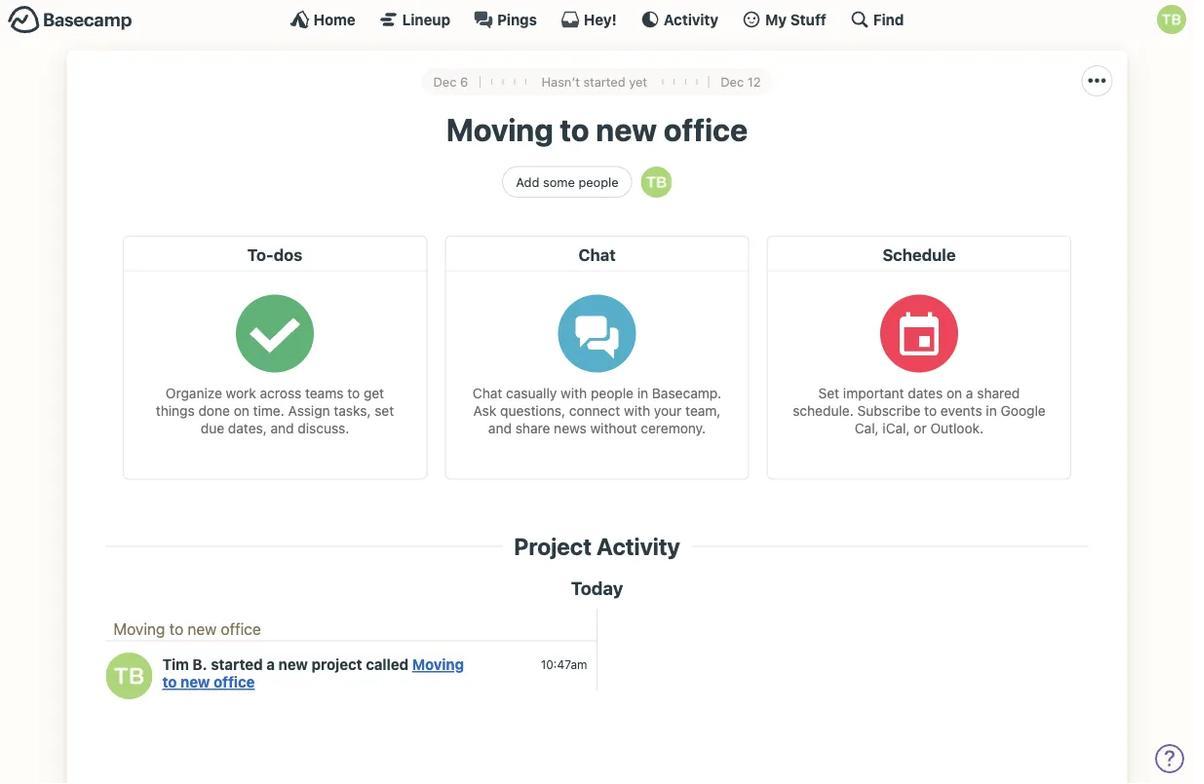 Task type: describe. For each thing, give the bounding box(es) containing it.
people
[[579, 175, 619, 189]]

stuff
[[791, 11, 827, 28]]

2 vertical spatial moving to new office
[[162, 657, 464, 692]]

1 vertical spatial started
[[211, 657, 263, 674]]

project activity
[[514, 533, 680, 560]]

pings button
[[474, 10, 537, 29]]

dec for dec 12
[[721, 74, 744, 89]]

1 vertical spatial tim burton image
[[106, 653, 153, 700]]

dec  6
[[433, 74, 468, 89]]

0 vertical spatial office
[[664, 111, 748, 148]]

add some people
[[516, 175, 619, 189]]

1 vertical spatial office
[[221, 620, 261, 639]]

0 vertical spatial moving
[[446, 111, 553, 148]]

0 vertical spatial started
[[584, 74, 626, 89]]

0 vertical spatial moving to new office
[[446, 111, 748, 148]]

tim burton image inside main element
[[1157, 5, 1187, 34]]

dec 12
[[721, 74, 761, 89]]

find button
[[850, 10, 904, 29]]

some
[[543, 175, 575, 189]]

yet
[[629, 74, 647, 89]]

1 vertical spatial moving to new office
[[114, 620, 261, 639]]

called
[[366, 657, 409, 674]]

2 vertical spatial office
[[214, 674, 255, 692]]

project
[[312, 657, 362, 674]]

activity inside "link"
[[664, 11, 719, 28]]

a
[[267, 657, 275, 674]]

lineup
[[402, 11, 451, 28]]

tim
[[162, 657, 189, 674]]

2 vertical spatial to
[[162, 674, 177, 692]]

pings
[[497, 11, 537, 28]]



Task type: locate. For each thing, give the bounding box(es) containing it.
started left yet at the right top
[[584, 74, 626, 89]]

home
[[314, 11, 356, 28]]

lineup link
[[379, 10, 451, 29]]

b.
[[193, 657, 207, 674]]

moving to new office link
[[114, 620, 261, 639], [162, 657, 464, 692]]

tim burton image
[[1157, 5, 1187, 34], [106, 653, 153, 700]]

1 dec from the left
[[433, 74, 457, 89]]

activity link
[[640, 10, 719, 29]]

today
[[571, 578, 623, 600]]

find
[[874, 11, 904, 28]]

0 vertical spatial to
[[560, 111, 590, 148]]

new down b.
[[180, 674, 210, 692]]

hasn't
[[542, 74, 580, 89]]

activity up today
[[597, 533, 680, 560]]

tim b. started a new project called
[[162, 657, 412, 674]]

activity
[[664, 11, 719, 28], [597, 533, 680, 560]]

moving to new office
[[446, 111, 748, 148], [114, 620, 261, 639], [162, 657, 464, 692]]

moving up tim
[[114, 620, 165, 639]]

office down the dec 12
[[664, 111, 748, 148]]

add some people link
[[502, 166, 633, 198]]

to down hasn't
[[560, 111, 590, 148]]

0 horizontal spatial tim burton image
[[106, 653, 153, 700]]

to
[[560, 111, 590, 148], [169, 620, 183, 639], [162, 674, 177, 692]]

office
[[664, 111, 748, 148], [221, 620, 261, 639], [214, 674, 255, 692]]

office up tim b. started a new project called
[[221, 620, 261, 639]]

add
[[516, 175, 540, 189]]

home link
[[290, 10, 356, 29]]

1 horizontal spatial tim burton image
[[1157, 5, 1187, 34]]

switch accounts image
[[8, 5, 133, 35]]

1 vertical spatial moving
[[114, 620, 165, 639]]

tim burton image
[[641, 167, 673, 198]]

0 vertical spatial activity
[[664, 11, 719, 28]]

office down tim b. started a new project called
[[214, 674, 255, 692]]

0 horizontal spatial dec
[[433, 74, 457, 89]]

hey! button
[[561, 10, 617, 29]]

new up b.
[[188, 620, 217, 639]]

new down yet at the right top
[[596, 111, 657, 148]]

2 vertical spatial moving
[[412, 657, 464, 674]]

new
[[596, 111, 657, 148], [188, 620, 217, 639], [279, 657, 308, 674], [180, 674, 210, 692]]

0 vertical spatial moving to new office link
[[114, 620, 261, 639]]

moving down 6
[[446, 111, 553, 148]]

0 vertical spatial tim burton image
[[1157, 5, 1187, 34]]

project
[[514, 533, 592, 560]]

hasn't started yet
[[542, 74, 647, 89]]

my
[[766, 11, 787, 28]]

6
[[460, 74, 468, 89]]

1 vertical spatial to
[[169, 620, 183, 639]]

10:47am element
[[541, 658, 588, 672]]

dec left '12'
[[721, 74, 744, 89]]

activity left "my"
[[664, 11, 719, 28]]

1 horizontal spatial dec
[[721, 74, 744, 89]]

1 vertical spatial moving to new office link
[[162, 657, 464, 692]]

10:47am
[[541, 658, 588, 672]]

1 vertical spatial activity
[[597, 533, 680, 560]]

started left a
[[211, 657, 263, 674]]

moving
[[446, 111, 553, 148], [114, 620, 165, 639], [412, 657, 464, 674]]

started
[[584, 74, 626, 89], [211, 657, 263, 674]]

to down tim
[[162, 674, 177, 692]]

0 horizontal spatial started
[[211, 657, 263, 674]]

1 horizontal spatial started
[[584, 74, 626, 89]]

hey!
[[584, 11, 617, 28]]

to up tim
[[169, 620, 183, 639]]

dec
[[433, 74, 457, 89], [721, 74, 744, 89]]

12
[[748, 74, 761, 89]]

new right a
[[279, 657, 308, 674]]

main element
[[0, 0, 1195, 38]]

my stuff
[[766, 11, 827, 28]]

2 dec from the left
[[721, 74, 744, 89]]

moving right called on the left
[[412, 657, 464, 674]]

dec for dec  6
[[433, 74, 457, 89]]

my stuff button
[[742, 10, 827, 29]]

dec left 6
[[433, 74, 457, 89]]



Task type: vqa. For each thing, say whether or not it's contained in the screenshot.
Keyboard shortcut: ⌘ + / "icon" at the top of page
no



